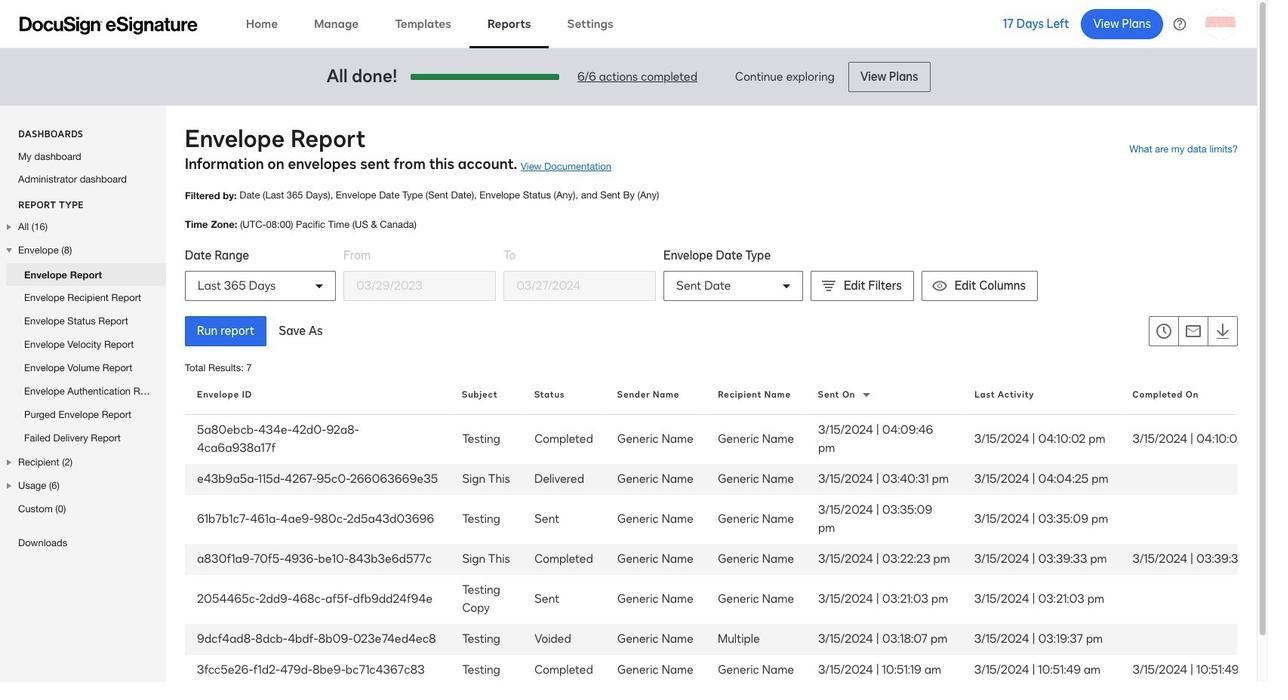 Task type: describe. For each thing, give the bounding box(es) containing it.
1 mm/dd/yyyy text field from the left
[[344, 272, 495, 300]]

docusign esignature image
[[20, 16, 198, 34]]

secondary report detail actions group
[[1149, 316, 1238, 346]]



Task type: locate. For each thing, give the bounding box(es) containing it.
MM/DD/YYYY text field
[[344, 272, 495, 300], [504, 272, 655, 300]]

1 horizontal spatial mm/dd/yyyy text field
[[504, 272, 655, 300]]

2 mm/dd/yyyy text field from the left
[[504, 272, 655, 300]]

primary report detail actions group
[[185, 316, 335, 346]]

0 horizontal spatial mm/dd/yyyy text field
[[344, 272, 495, 300]]

your uploaded profile image image
[[1205, 9, 1236, 39]]



Task type: vqa. For each thing, say whether or not it's contained in the screenshot.
Template name TEXT BOX
no



